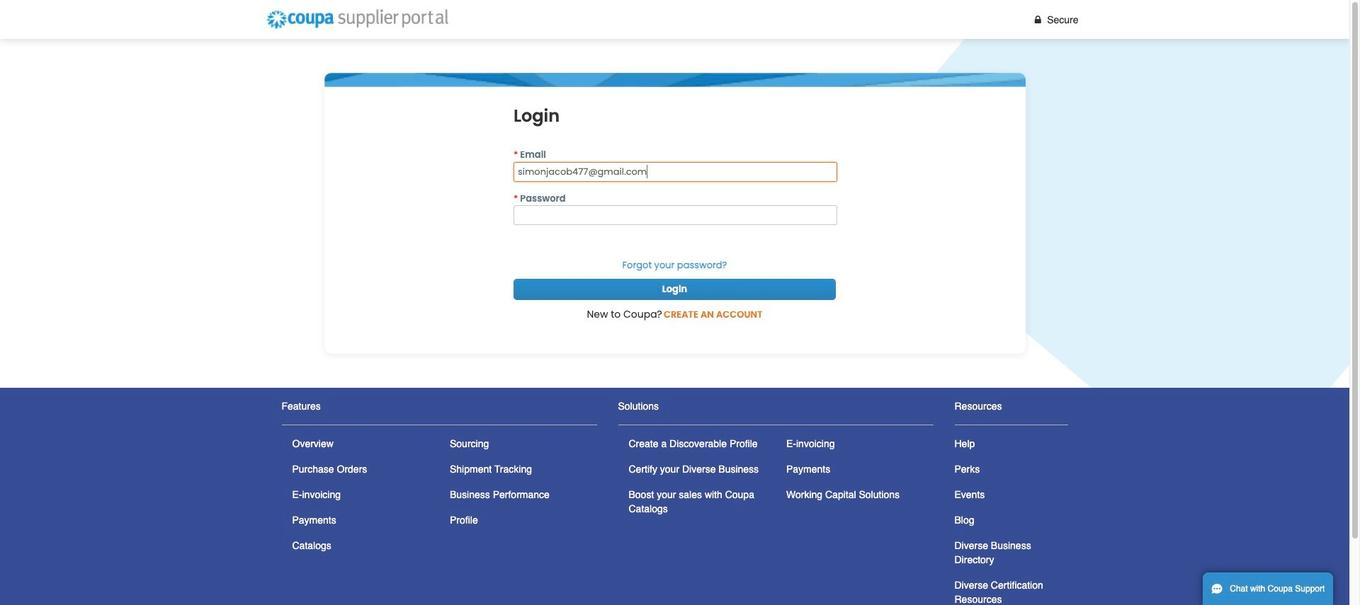 Task type: vqa. For each thing, say whether or not it's contained in the screenshot.
coupa supplier portal image
yes



Task type: describe. For each thing, give the bounding box(es) containing it.
fw image
[[1032, 15, 1045, 24]]

coupa supplier portal image
[[260, 4, 455, 35]]



Task type: locate. For each thing, give the bounding box(es) containing it.
None password field
[[514, 206, 838, 225]]

None text field
[[514, 162, 838, 182]]



